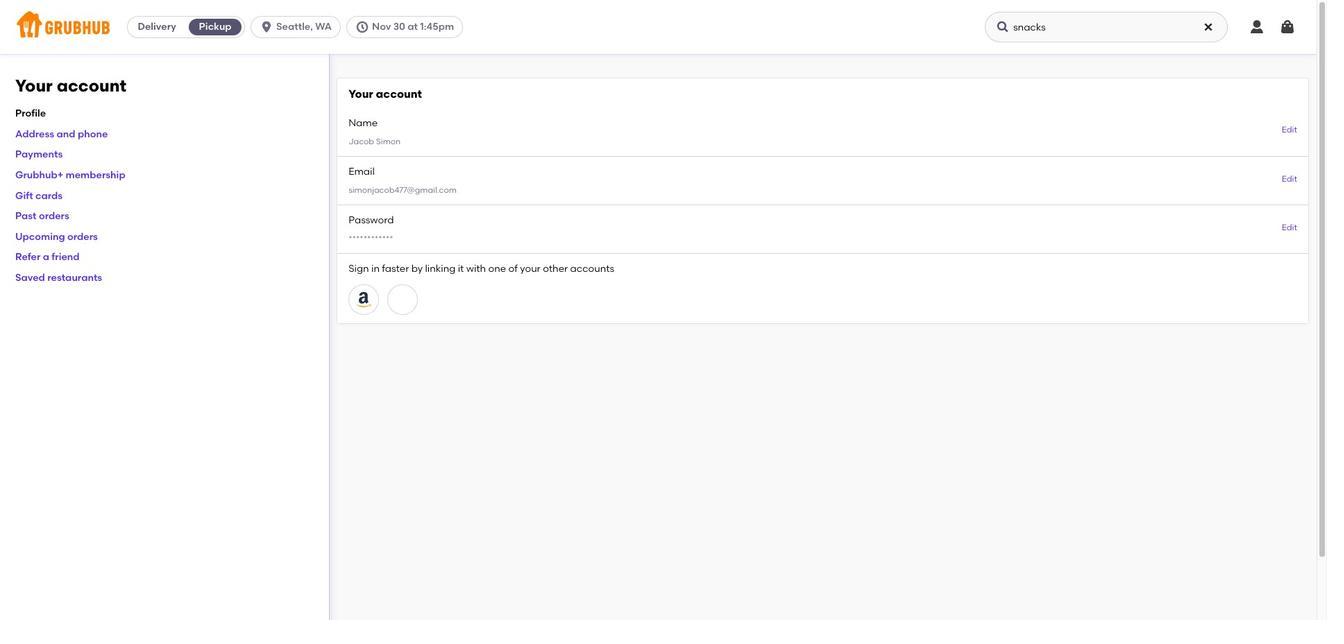 Task type: locate. For each thing, give the bounding box(es) containing it.
2 edit from the top
[[1282, 174, 1298, 184]]

0 vertical spatial edit button
[[1282, 125, 1298, 137]]

at
[[408, 21, 418, 33]]

grubhub+
[[15, 169, 63, 181]]

0 horizontal spatial svg image
[[260, 20, 274, 34]]

edit button
[[1282, 125, 1298, 137], [1282, 173, 1298, 185], [1282, 222, 1298, 234]]

3 edit button from the top
[[1282, 222, 1298, 234]]

address
[[15, 128, 54, 140]]

with
[[466, 263, 486, 275]]

2 vertical spatial edit
[[1282, 223, 1298, 233]]

1 vertical spatial edit button
[[1282, 173, 1298, 185]]

your up profile
[[15, 76, 53, 96]]

grubhub+ membership link
[[15, 169, 125, 181]]

1 horizontal spatial your account
[[349, 87, 422, 101]]

nov 30 at 1:45pm button
[[346, 16, 469, 38]]

jacob
[[349, 137, 374, 146]]

a
[[43, 252, 49, 263]]

of
[[509, 263, 518, 275]]

gift cards link
[[15, 190, 63, 202]]

your
[[520, 263, 541, 275]]

and
[[57, 128, 75, 140]]

saved restaurants
[[15, 272, 102, 284]]

3 edit from the top
[[1282, 223, 1298, 233]]

your inside form
[[349, 87, 373, 101]]

edit for name
[[1282, 125, 1298, 135]]

orders up friend
[[67, 231, 98, 243]]

pickup button
[[186, 16, 244, 38]]

upcoming orders link
[[15, 231, 98, 243]]

your
[[15, 76, 53, 96], [349, 87, 373, 101]]

your account inside form
[[349, 87, 422, 101]]

your account up and
[[15, 76, 126, 96]]

refer
[[15, 252, 41, 263]]

0 horizontal spatial svg image
[[355, 20, 369, 34]]

orders up upcoming orders "link"
[[39, 211, 69, 222]]

seattle, wa button
[[251, 16, 346, 38]]

0 vertical spatial edit
[[1282, 125, 1298, 135]]

in
[[371, 263, 380, 275]]

phone
[[78, 128, 108, 140]]

your up name
[[349, 87, 373, 101]]

1 vertical spatial orders
[[67, 231, 98, 243]]

payments link
[[15, 149, 63, 161]]

1 edit button from the top
[[1282, 125, 1298, 137]]

nov
[[372, 21, 391, 33]]

account up phone
[[57, 76, 126, 96]]

1 horizontal spatial your
[[349, 87, 373, 101]]

account
[[57, 76, 126, 96], [376, 87, 422, 101]]

main navigation navigation
[[0, 0, 1317, 54]]

simonjacob477@gmail.com
[[349, 185, 457, 195]]

orders for past orders
[[39, 211, 69, 222]]

gift cards
[[15, 190, 63, 202]]

seattle, wa
[[276, 21, 332, 33]]

password
[[349, 215, 394, 226]]

1 horizontal spatial account
[[376, 87, 422, 101]]

past orders
[[15, 211, 69, 222]]

Search for food, convenience, alcohol... search field
[[985, 12, 1228, 42]]

edit
[[1282, 125, 1298, 135], [1282, 174, 1298, 184], [1282, 223, 1298, 233]]

delivery button
[[128, 16, 186, 38]]

2 vertical spatial edit button
[[1282, 222, 1298, 234]]

linking
[[425, 263, 456, 275]]

account up name
[[376, 87, 422, 101]]

refer a friend link
[[15, 252, 80, 263]]

0 horizontal spatial your account
[[15, 76, 126, 96]]

saved restaurants link
[[15, 272, 102, 284]]

grubhub+ membership
[[15, 169, 125, 181]]

svg image
[[1280, 19, 1296, 35], [260, 20, 274, 34], [996, 20, 1010, 34]]

your account up name
[[349, 87, 422, 101]]

delivery
[[138, 21, 176, 33]]

2 horizontal spatial svg image
[[1280, 19, 1296, 35]]

seattle,
[[276, 21, 313, 33]]

friend
[[52, 252, 80, 263]]

svg image inside nov 30 at 1:45pm button
[[355, 20, 369, 34]]

0 vertical spatial orders
[[39, 211, 69, 222]]

refer a friend
[[15, 252, 80, 263]]

address and phone
[[15, 128, 108, 140]]

0 horizontal spatial account
[[57, 76, 126, 96]]

1 vertical spatial edit
[[1282, 174, 1298, 184]]

orders
[[39, 211, 69, 222], [67, 231, 98, 243]]

2 edit button from the top
[[1282, 173, 1298, 185]]

1 edit from the top
[[1282, 125, 1298, 135]]

faster
[[382, 263, 409, 275]]

svg image
[[1249, 19, 1266, 35], [355, 20, 369, 34], [1203, 22, 1214, 33]]

your account
[[15, 76, 126, 96], [349, 87, 422, 101]]



Task type: vqa. For each thing, say whether or not it's contained in the screenshot.
meal corresponding to 18
no



Task type: describe. For each thing, give the bounding box(es) containing it.
past orders link
[[15, 211, 69, 222]]

other
[[543, 263, 568, 275]]

membership
[[66, 169, 125, 181]]

saved
[[15, 272, 45, 284]]

edit button for name
[[1282, 125, 1298, 137]]

cards
[[35, 190, 63, 202]]

30
[[393, 21, 405, 33]]

login with facebook image
[[395, 292, 411, 309]]

1:45pm
[[420, 21, 454, 33]]

login with amazon image
[[356, 292, 372, 309]]

2 horizontal spatial svg image
[[1249, 19, 1266, 35]]

edit button for email
[[1282, 173, 1298, 185]]

simon
[[376, 137, 401, 146]]

accounts
[[570, 263, 615, 275]]

1 horizontal spatial svg image
[[1203, 22, 1214, 33]]

nov 30 at 1:45pm
[[372, 21, 454, 33]]

1 horizontal spatial svg image
[[996, 20, 1010, 34]]

profile link
[[15, 108, 46, 120]]

past
[[15, 211, 36, 222]]

pickup
[[199, 21, 232, 33]]

by
[[412, 263, 423, 275]]

upcoming orders
[[15, 231, 98, 243]]

restaurants
[[47, 272, 102, 284]]

upcoming
[[15, 231, 65, 243]]

0 horizontal spatial your
[[15, 76, 53, 96]]

************
[[349, 234, 393, 244]]

it
[[458, 263, 464, 275]]

sign in faster by linking it with one of your other accounts
[[349, 263, 615, 275]]

account inside form
[[376, 87, 422, 101]]

email
[[349, 166, 375, 178]]

orders for upcoming orders
[[67, 231, 98, 243]]

one
[[488, 263, 506, 275]]

gift
[[15, 190, 33, 202]]

wa
[[315, 21, 332, 33]]

edit for email
[[1282, 174, 1298, 184]]

your account form
[[338, 78, 1309, 324]]

edit button for password
[[1282, 222, 1298, 234]]

jacob simon
[[349, 137, 401, 146]]

sign
[[349, 263, 369, 275]]

svg image inside seattle, wa button
[[260, 20, 274, 34]]

payments
[[15, 149, 63, 161]]

profile
[[15, 108, 46, 120]]

address and phone link
[[15, 128, 108, 140]]

name
[[349, 117, 378, 129]]

edit for password
[[1282, 223, 1298, 233]]



